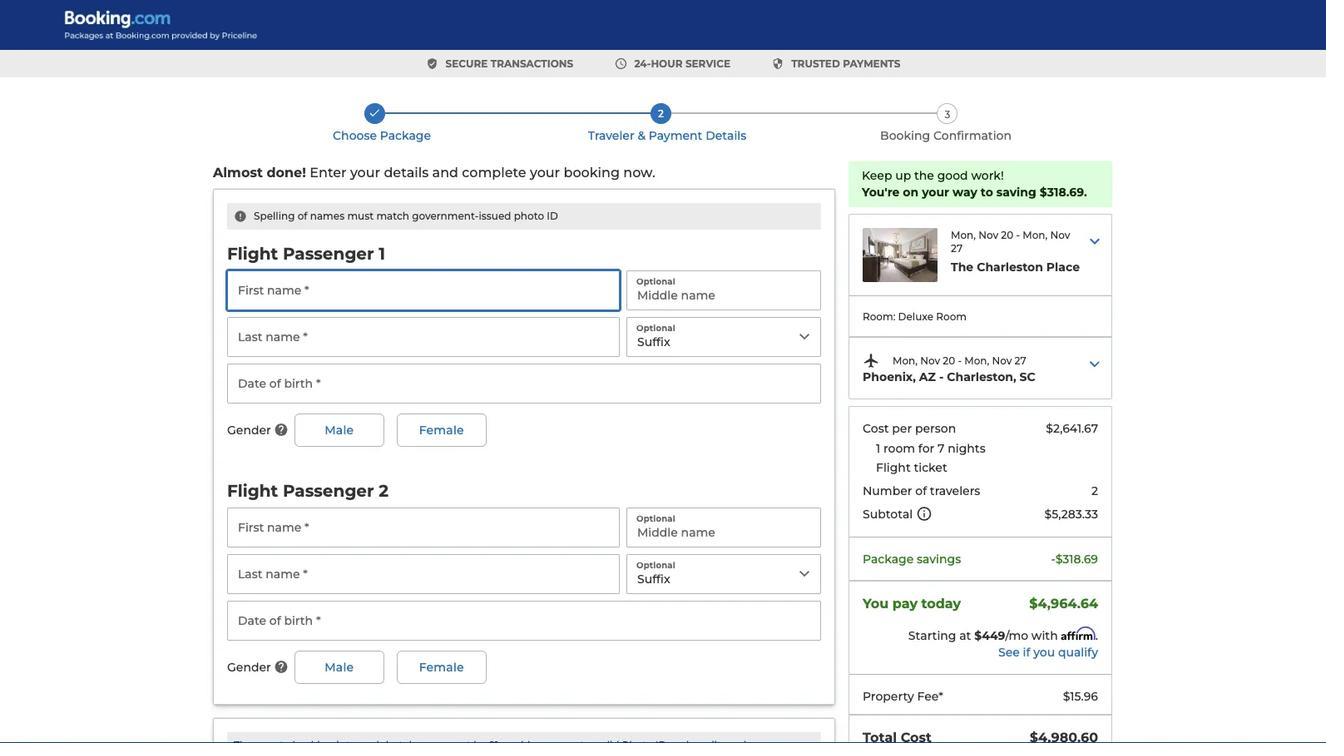 Task type: vqa. For each thing, say whether or not it's contained in the screenshot.
top Car
no



Task type: locate. For each thing, give the bounding box(es) containing it.
nov
[[979, 229, 999, 241], [1051, 229, 1071, 241], [921, 355, 941, 367], [993, 355, 1013, 367]]

flight inside 1 room  for 7 nights flight ticket
[[877, 461, 911, 475]]

2 horizontal spatial 2
[[1092, 484, 1099, 498]]

savings
[[917, 552, 962, 566]]

booking
[[881, 128, 931, 142]]

toggle tooltip image
[[917, 506, 933, 522]]

0 vertical spatial 20
[[1002, 229, 1014, 241]]

your
[[350, 164, 381, 181], [530, 164, 560, 181], [923, 185, 950, 199]]

1 horizontal spatial 20
[[1002, 229, 1014, 241]]

male
[[325, 423, 354, 437], [325, 660, 354, 674]]

and
[[433, 164, 459, 181]]

0 vertical spatial of
[[298, 210, 308, 222]]

1
[[379, 243, 386, 263], [877, 441, 881, 455]]

male for 1
[[325, 423, 354, 437]]

1 male from the top
[[325, 423, 354, 437]]

1 gender from the top
[[227, 423, 271, 437]]

your for keep up the good work!
[[923, 185, 950, 199]]

0 vertical spatial male
[[325, 423, 354, 437]]

complete
[[462, 164, 527, 181]]

1 female from the top
[[419, 423, 464, 437]]

20 inside the mon, nov 20 - mon, nov 27 the charleston place
[[1002, 229, 1014, 241]]

1 horizontal spatial 1
[[877, 441, 881, 455]]

27 up the
[[952, 243, 963, 255]]

work!
[[972, 169, 1005, 183]]

today
[[922, 596, 962, 612]]

First flight passenger's date of birth telephone field
[[227, 364, 822, 404]]

mon, up the
[[952, 229, 976, 241]]

cost
[[863, 421, 890, 436]]

passenger for 1
[[283, 243, 374, 263]]

optional for second flight passenger's last name text field
[[637, 560, 676, 570]]

male for 2
[[325, 660, 354, 674]]

flight for flight passenger 2
[[227, 480, 278, 501]]

- inside the mon, nov 20 - mon, nov 27 the charleston place
[[1017, 229, 1021, 241]]

the
[[915, 169, 935, 183]]

- up $4,964.64
[[1052, 552, 1056, 566]]

Optional text field
[[627, 508, 822, 548]]

1 vertical spatial of
[[916, 484, 927, 498]]

nov up charleston,
[[993, 355, 1013, 367]]

booking confirmation
[[881, 128, 1012, 142]]

flight passenger 1
[[227, 243, 386, 263]]

0 horizontal spatial 1
[[379, 243, 386, 263]]

issued
[[479, 210, 512, 222]]

details
[[706, 128, 747, 142]]

saving
[[997, 185, 1037, 199]]

confirmation
[[934, 128, 1012, 142]]

Second flight passenger's date of birth telephone field
[[227, 601, 822, 641]]

package down subtotal
[[863, 552, 914, 566]]

2 gender from the top
[[227, 661, 271, 675]]

property
[[863, 689, 915, 703]]

to
[[981, 185, 994, 199]]

1 vertical spatial female
[[419, 660, 464, 674]]

you
[[1034, 645, 1056, 660]]

1 vertical spatial 27
[[1015, 355, 1027, 367]]

1 inside 1 room  for 7 nights flight ticket
[[877, 441, 881, 455]]

24-hour service
[[635, 58, 731, 70]]

payments
[[843, 58, 901, 70]]

your up id
[[530, 164, 560, 181]]

your for almost done!
[[530, 164, 560, 181]]

trusted payments
[[792, 58, 901, 70]]

27
[[952, 243, 963, 255], [1015, 355, 1027, 367]]

keep up the good work! you're on your way to saving $318.69.
[[862, 169, 1088, 199]]

gender for flight passenger 2
[[227, 661, 271, 675]]

-
[[1017, 229, 1021, 241], [959, 355, 962, 367], [940, 370, 944, 384], [1052, 552, 1056, 566]]

optional for the second flight passenger's first name text field
[[637, 514, 676, 524]]

package savings
[[863, 552, 962, 566]]

spelling of names must match government-issued photo id
[[254, 210, 558, 222]]

1 down match
[[379, 243, 386, 263]]

1 horizontal spatial 2
[[659, 107, 664, 119]]

2 up $5,283.33
[[1092, 484, 1099, 498]]

transactions
[[491, 58, 574, 70]]

booking.com packages image
[[64, 10, 258, 40]]

starting at $449 /mo with affirm . see if you qualify
[[909, 627, 1099, 660]]

must
[[347, 210, 374, 222]]

1 vertical spatial flight
[[877, 461, 911, 475]]

optional
[[637, 276, 676, 286], [637, 323, 676, 333], [637, 514, 676, 524], [637, 560, 676, 570]]

gender
[[227, 423, 271, 437], [227, 661, 271, 675]]

0 vertical spatial 27
[[952, 243, 963, 255]]

nov up place
[[1051, 229, 1071, 241]]

mon, up 'charleston'
[[1023, 229, 1048, 241]]

1 vertical spatial gender
[[227, 661, 271, 675]]

trusted
[[792, 58, 841, 70]]

package
[[380, 128, 431, 142], [863, 552, 914, 566]]

of
[[298, 210, 308, 222], [916, 484, 927, 498]]

0 horizontal spatial package
[[380, 128, 431, 142]]

you
[[863, 596, 889, 612]]

way
[[953, 185, 978, 199]]

travelers
[[931, 484, 981, 498]]

1 vertical spatial 20
[[943, 355, 956, 367]]

of up toggle tooltip icon
[[916, 484, 927, 498]]

1 vertical spatial 1
[[877, 441, 881, 455]]

20 up 'charleston'
[[1002, 229, 1014, 241]]

- up phoenix, az - charleston, sc
[[959, 355, 962, 367]]

2 female from the top
[[419, 660, 464, 674]]

1 vertical spatial passenger
[[283, 480, 374, 501]]

your inside keep up the good work! you're on your way to saving $318.69.
[[923, 185, 950, 199]]

2 vertical spatial flight
[[227, 480, 278, 501]]

0 vertical spatial female
[[419, 423, 464, 437]]

1 vertical spatial package
[[863, 552, 914, 566]]

27 inside the mon, nov 20 - mon, nov 27 the charleston place
[[952, 243, 963, 255]]

of for number
[[916, 484, 927, 498]]

4 optional from the top
[[637, 560, 676, 570]]

2 up traveler & payment details
[[659, 107, 664, 119]]

$2,641.67
[[1047, 421, 1099, 436]]

details
[[384, 164, 429, 181]]

now.
[[624, 164, 656, 181]]

your right enter
[[350, 164, 381, 181]]

3
[[945, 108, 951, 120]]

of for spelling
[[298, 210, 308, 222]]

1 optional from the top
[[637, 276, 676, 286]]

you're
[[862, 185, 900, 199]]

number of travelers
[[863, 484, 981, 498]]

27 for mon, nov 20 - mon, nov 27 the charleston place
[[952, 243, 963, 255]]

0 horizontal spatial 27
[[952, 243, 963, 255]]

female for 2
[[419, 660, 464, 674]]

- up 'charleston'
[[1017, 229, 1021, 241]]

0 horizontal spatial 20
[[943, 355, 956, 367]]

1 horizontal spatial of
[[916, 484, 927, 498]]

1 horizontal spatial your
[[530, 164, 560, 181]]

3 optional from the top
[[637, 514, 676, 524]]

0 vertical spatial passenger
[[283, 243, 374, 263]]

person
[[916, 421, 957, 436]]

1 room  for 7 nights flight ticket
[[877, 441, 986, 475]]

hour
[[651, 58, 683, 70]]

if
[[1024, 645, 1031, 660]]

2 optional from the top
[[637, 323, 676, 333]]

0 vertical spatial flight
[[227, 243, 278, 263]]

$15.96
[[1064, 689, 1099, 703]]

20 for mon, nov 20 - mon, nov 27
[[943, 355, 956, 367]]

27 for mon, nov 20 - mon, nov 27
[[1015, 355, 1027, 367]]

passenger
[[283, 243, 374, 263], [283, 480, 374, 501]]

package up details
[[380, 128, 431, 142]]

your down the
[[923, 185, 950, 199]]

enter
[[310, 164, 347, 181]]

$449
[[975, 629, 1006, 643]]

0 vertical spatial gender
[[227, 423, 271, 437]]

2 passenger from the top
[[283, 480, 374, 501]]

1 horizontal spatial 27
[[1015, 355, 1027, 367]]

27 up "sc"
[[1015, 355, 1027, 367]]

First flight passenger's last name text field
[[227, 317, 620, 357]]

20 up phoenix, az - charleston, sc
[[943, 355, 956, 367]]

with
[[1032, 629, 1059, 643]]

2
[[659, 107, 664, 119], [379, 480, 389, 501], [1092, 484, 1099, 498]]

payment
[[649, 128, 703, 142]]

2 horizontal spatial your
[[923, 185, 950, 199]]

secure transactions
[[446, 58, 574, 70]]

1 vertical spatial male
[[325, 660, 354, 674]]

1 down cost
[[877, 441, 881, 455]]

1 passenger from the top
[[283, 243, 374, 263]]

of left names
[[298, 210, 308, 222]]

0 horizontal spatial of
[[298, 210, 308, 222]]

2 up the second flight passenger's first name text field
[[379, 480, 389, 501]]

2 male from the top
[[325, 660, 354, 674]]

service
[[686, 58, 731, 70]]

20
[[1002, 229, 1014, 241], [943, 355, 956, 367]]



Task type: describe. For each thing, give the bounding box(es) containing it.
traveler
[[588, 128, 635, 142]]

mon, nov 20 - mon, nov 27 the charleston place
[[952, 229, 1081, 274]]

flights image
[[863, 353, 880, 369]]

0 vertical spatial 1
[[379, 243, 386, 263]]

done!
[[267, 164, 306, 181]]

/mo
[[1006, 629, 1029, 643]]

az
[[920, 370, 937, 384]]

Second flight passenger's first name text field
[[227, 508, 620, 548]]

names
[[310, 210, 345, 222]]

First flight passenger's first name text field
[[227, 271, 620, 311]]

almost done! enter your details and complete your booking now.
[[213, 164, 656, 181]]

optional for first flight passenger's last name text box
[[637, 323, 676, 333]]

$5,283.33
[[1045, 507, 1099, 522]]

Second flight passenger's last name text field
[[227, 554, 620, 594]]

hotel image image
[[863, 228, 938, 282]]

$318.69
[[1056, 552, 1099, 566]]

almost
[[213, 164, 263, 181]]

affirm
[[1062, 627, 1096, 641]]

mon, up phoenix,
[[893, 355, 918, 367]]

secure
[[446, 58, 488, 70]]

Optional text field
[[627, 271, 822, 311]]

sc
[[1020, 370, 1036, 384]]

0 horizontal spatial 2
[[379, 480, 389, 501]]

passenger for 2
[[283, 480, 374, 501]]

starting
[[909, 629, 957, 643]]

flight for flight passenger 1
[[227, 243, 278, 263]]

on
[[904, 185, 919, 199]]

spelling
[[254, 210, 295, 222]]

mon, nov 20 - mon, nov 27
[[893, 355, 1027, 367]]

fee*
[[918, 689, 944, 703]]

mon, up charleston,
[[965, 355, 990, 367]]

photo
[[514, 210, 544, 222]]

government-
[[412, 210, 479, 222]]

charleston
[[977, 260, 1044, 274]]

.
[[1096, 629, 1099, 643]]

- right az
[[940, 370, 944, 384]]

see
[[999, 645, 1020, 660]]

$4,964.64
[[1030, 596, 1099, 612]]

choose package
[[333, 128, 431, 142]]

-$318.69
[[1052, 552, 1099, 566]]

charleston,
[[948, 370, 1017, 384]]

nights
[[948, 441, 986, 455]]

id
[[547, 210, 558, 222]]

flight passenger 2
[[227, 480, 389, 501]]

nov up 'charleston'
[[979, 229, 999, 241]]

nov up az
[[921, 355, 941, 367]]

for
[[919, 441, 935, 455]]

place
[[1047, 260, 1081, 274]]

up
[[896, 169, 912, 183]]

number
[[863, 484, 913, 498]]

room
[[937, 310, 967, 322]]

you pay today
[[863, 596, 962, 612]]

7
[[938, 441, 945, 455]]

deluxe
[[899, 310, 934, 322]]

room:
[[863, 310, 896, 322]]

0 vertical spatial package
[[380, 128, 431, 142]]

per
[[893, 421, 913, 436]]

cost per person
[[863, 421, 957, 436]]

0 horizontal spatial your
[[350, 164, 381, 181]]

choose
[[333, 128, 377, 142]]

female for 1
[[419, 423, 464, 437]]

phoenix,
[[863, 370, 916, 384]]

the
[[952, 260, 974, 274]]

qualify
[[1059, 645, 1099, 660]]

room
[[884, 441, 916, 455]]

phoenix, az - charleston, sc
[[863, 370, 1036, 384]]

ticket
[[914, 461, 948, 475]]

traveler & payment details
[[588, 128, 747, 142]]

20 for mon, nov 20 - mon, nov 27 the charleston place
[[1002, 229, 1014, 241]]

match
[[377, 210, 410, 222]]

room: deluxe room
[[863, 310, 967, 322]]

pay
[[893, 596, 918, 612]]

subtotal
[[863, 507, 913, 522]]

$318.69.
[[1040, 185, 1088, 199]]

&
[[638, 128, 646, 142]]

booking
[[564, 164, 620, 181]]

gender for flight passenger 1
[[227, 423, 271, 437]]

optional for first flight passenger's first name text box
[[637, 276, 676, 286]]

good
[[938, 169, 969, 183]]

24-
[[635, 58, 651, 70]]

at
[[960, 629, 972, 643]]

keep
[[862, 169, 893, 183]]

see if you qualify link
[[850, 645, 1099, 661]]

1 horizontal spatial package
[[863, 552, 914, 566]]



